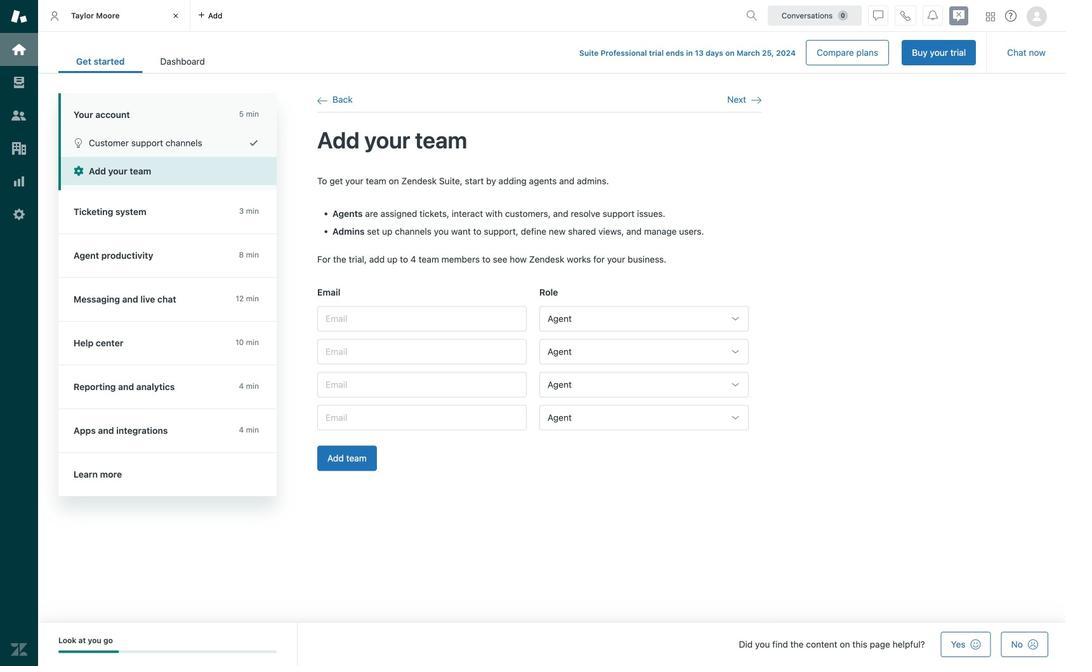 Task type: describe. For each thing, give the bounding box(es) containing it.
1 vertical spatial tab
[[142, 50, 223, 73]]

1 email field from the top
[[317, 306, 527, 332]]

March 25, 2024 text field
[[737, 49, 796, 57]]

get help image
[[1006, 10, 1017, 22]]

4 email field from the top
[[317, 405, 527, 431]]

progress-bar progress bar
[[58, 651, 277, 653]]

button displays agent's chat status as invisible. image
[[874, 10, 884, 21]]

close image
[[169, 10, 182, 22]]

notifications image
[[928, 10, 938, 21]]

0 vertical spatial tab
[[38, 0, 190, 32]]



Task type: vqa. For each thing, say whether or not it's contained in the screenshot.
the Reporting image
yes



Task type: locate. For each thing, give the bounding box(es) containing it.
customers image
[[11, 107, 27, 124]]

content-title region
[[317, 125, 762, 155]]

footer
[[38, 623, 1067, 667]]

main element
[[0, 0, 38, 667]]

zendesk chat image
[[950, 6, 969, 25]]

2 email field from the top
[[317, 339, 527, 365]]

tab
[[38, 0, 190, 32], [142, 50, 223, 73]]

3 email field from the top
[[317, 372, 527, 398]]

zendesk image
[[11, 642, 27, 658]]

progress bar image
[[58, 651, 119, 653]]

get started image
[[11, 41, 27, 58]]

region
[[317, 175, 762, 486]]

zendesk support image
[[11, 8, 27, 25]]

organizations image
[[11, 140, 27, 157]]

Email field
[[317, 306, 527, 332], [317, 339, 527, 365], [317, 372, 527, 398], [317, 405, 527, 431]]

tab list
[[58, 50, 223, 73]]

reporting image
[[11, 173, 27, 190]]

views image
[[11, 74, 27, 91]]

admin image
[[11, 206, 27, 223]]

heading
[[58, 93, 277, 129]]

zendesk products image
[[987, 12, 995, 21]]

tabs tab list
[[38, 0, 741, 32]]



